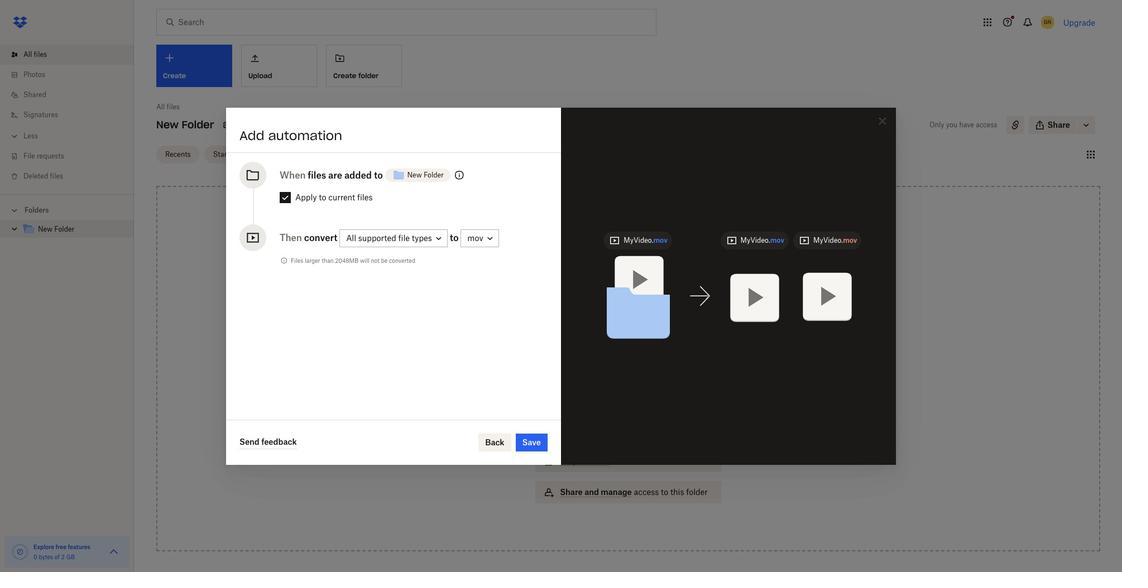 Task type: vqa. For each thing, say whether or not it's contained in the screenshot.
synced.
no



Task type: describe. For each thing, give the bounding box(es) containing it.
share for share and manage access to this folder
[[560, 487, 583, 497]]

back
[[485, 437, 504, 447]]

bytes
[[39, 554, 53, 561]]

0 vertical spatial new
[[156, 118, 179, 131]]

use
[[591, 309, 604, 318]]

shared link
[[9, 85, 134, 105]]

file
[[23, 152, 35, 160]]

2 myvideo. mov from the left
[[741, 236, 784, 245]]

import
[[560, 425, 586, 434]]

larger
[[305, 257, 320, 264]]

explore free features 0 bytes of 2 gb
[[34, 544, 90, 561]]

shared
[[23, 90, 46, 99]]

only you have access
[[930, 121, 998, 129]]

0
[[34, 554, 37, 561]]

file requests link
[[9, 146, 134, 166]]

add automation dialog
[[226, 107, 896, 465]]

new folder button
[[385, 164, 450, 186]]

file requests
[[23, 152, 64, 160]]

you
[[946, 121, 958, 129]]

3 myvideo. from the left
[[814, 236, 843, 245]]

free
[[56, 544, 66, 551]]

photos
[[23, 70, 45, 79]]

file
[[398, 233, 410, 243]]

save button
[[516, 434, 548, 451]]

starred button
[[204, 145, 246, 163]]

files
[[291, 257, 303, 264]]

features
[[68, 544, 90, 551]]

1 myvideo. from the left
[[624, 236, 654, 245]]

1 vertical spatial folder
[[683, 456, 704, 466]]

request
[[560, 456, 592, 466]]

folder for new folder button
[[424, 171, 444, 179]]

here
[[619, 296, 636, 306]]

upgrade
[[1063, 18, 1095, 27]]

save
[[522, 437, 541, 447]]

access
[[560, 394, 588, 403]]

apply
[[295, 192, 317, 202]]

less
[[23, 132, 38, 140]]

be inside more ways to add content element
[[621, 456, 630, 466]]

request files to be added to this folder
[[560, 456, 704, 466]]

send feedback button
[[240, 436, 297, 449]]

to inside the drop files here to upload, or use the 'upload' button
[[638, 296, 646, 306]]

add
[[240, 128, 264, 143]]

0 vertical spatial folder
[[182, 118, 214, 131]]

of
[[55, 554, 60, 561]]

to left new folder button
[[374, 169, 383, 181]]

be inside the add automation dialog
[[381, 257, 388, 264]]

supported
[[358, 233, 396, 243]]

1 myvideo. mov from the left
[[624, 236, 668, 245]]

access for manage
[[634, 487, 659, 497]]

files inside list item
[[34, 50, 47, 59]]

gb
[[66, 554, 75, 561]]

signatures link
[[9, 105, 134, 125]]

less image
[[9, 131, 20, 142]]

0 vertical spatial new folder
[[156, 118, 214, 131]]

folder for new folder link
[[54, 225, 74, 233]]

the
[[606, 309, 618, 318]]

then
[[280, 232, 302, 243]]

explore
[[34, 544, 54, 551]]

will
[[360, 257, 369, 264]]

drop files here to upload, or use the 'upload' button
[[581, 296, 676, 318]]

recents
[[165, 150, 191, 158]]

convert
[[304, 232, 337, 243]]

only
[[930, 121, 944, 129]]

access for have
[[976, 121, 998, 129]]

list containing all files
[[0, 38, 134, 194]]

new for new folder button
[[407, 171, 422, 179]]

mov inside popup button
[[468, 233, 483, 243]]

new folder for new folder button
[[407, 171, 444, 179]]

share and manage access to this folder
[[560, 487, 708, 497]]

2
[[61, 554, 65, 561]]

all inside list item
[[23, 50, 32, 59]]

to up share and manage access to this folder on the bottom of page
[[658, 456, 665, 466]]

and
[[585, 487, 599, 497]]

deleted files link
[[9, 166, 134, 186]]

converted
[[389, 257, 415, 264]]

create
[[333, 71, 356, 80]]

files larger than 2048mb will not be converted
[[291, 257, 415, 264]]

2048mb
[[335, 257, 359, 264]]

2 vertical spatial folder
[[686, 487, 708, 497]]

share button
[[1029, 116, 1077, 134]]

files are added to
[[308, 169, 383, 181]]

all files list item
[[0, 45, 134, 65]]



Task type: locate. For each thing, give the bounding box(es) containing it.
0 horizontal spatial new folder
[[38, 225, 74, 233]]

signatures
[[23, 111, 58, 119]]

all up "recents" button
[[156, 103, 165, 111]]

0 horizontal spatial myvideo. mov
[[624, 236, 668, 245]]

0 horizontal spatial all files link
[[9, 45, 134, 65]]

2 horizontal spatial new folder
[[407, 171, 444, 179]]

0 horizontal spatial folder
[[54, 225, 74, 233]]

import button
[[536, 419, 721, 441]]

send
[[240, 437, 259, 447]]

photos link
[[9, 65, 134, 85]]

0 horizontal spatial access
[[634, 487, 659, 497]]

requests
[[37, 152, 64, 160]]

2 myvideo. from the left
[[741, 236, 770, 245]]

1 horizontal spatial all files
[[156, 103, 180, 111]]

list
[[0, 38, 134, 194]]

to right apply at the top left of the page
[[319, 192, 326, 202]]

all supported file types
[[346, 233, 432, 243]]

not
[[371, 257, 380, 264]]

1 horizontal spatial share
[[1048, 120, 1070, 130]]

1 horizontal spatial myvideo.
[[741, 236, 770, 245]]

0 vertical spatial be
[[381, 257, 388, 264]]

all files link
[[9, 45, 134, 65], [156, 102, 180, 113]]

are
[[328, 169, 342, 181]]

1 vertical spatial share
[[560, 487, 583, 497]]

access button
[[536, 387, 721, 410]]

2 vertical spatial new folder
[[38, 225, 74, 233]]

share for share
[[1048, 120, 1070, 130]]

all up files larger than 2048mb will not be converted
[[346, 233, 356, 243]]

1 vertical spatial all
[[156, 103, 165, 111]]

1 vertical spatial all files
[[156, 103, 180, 111]]

manage
[[601, 487, 632, 497]]

all supported file types button
[[340, 229, 448, 247]]

access inside more ways to add content element
[[634, 487, 659, 497]]

access right have
[[976, 121, 998, 129]]

2 vertical spatial folder
[[54, 225, 74, 233]]

apply to current files
[[295, 192, 373, 202]]

to
[[374, 169, 383, 181], [319, 192, 326, 202], [450, 232, 459, 243], [638, 296, 646, 306], [612, 456, 619, 466], [658, 456, 665, 466], [661, 487, 668, 497]]

folder down folders button
[[54, 225, 74, 233]]

files right 'request'
[[594, 456, 610, 466]]

folders
[[25, 206, 49, 214]]

access right manage
[[634, 487, 659, 497]]

new folder for new folder link
[[38, 225, 74, 233]]

0 vertical spatial all files link
[[9, 45, 134, 65]]

new folder inside button
[[407, 171, 444, 179]]

this down request files to be added to this folder
[[671, 487, 684, 497]]

folder up recents
[[182, 118, 214, 131]]

add automation
[[240, 128, 342, 143]]

be
[[381, 257, 388, 264], [621, 456, 630, 466]]

files right current
[[357, 192, 373, 202]]

0 horizontal spatial new
[[38, 225, 53, 233]]

0 horizontal spatial be
[[381, 257, 388, 264]]

files up "photos"
[[34, 50, 47, 59]]

added
[[344, 169, 372, 181], [632, 456, 656, 466]]

0 vertical spatial share
[[1048, 120, 1070, 130]]

automation
[[268, 128, 342, 143]]

added inside more ways to add content element
[[632, 456, 656, 466]]

create folder
[[333, 71, 379, 80]]

have
[[959, 121, 974, 129]]

2 vertical spatial all
[[346, 233, 356, 243]]

more ways to add content element
[[533, 364, 723, 515]]

feedback
[[261, 437, 297, 447]]

or
[[581, 309, 588, 318]]

new
[[156, 118, 179, 131], [407, 171, 422, 179], [38, 225, 53, 233]]

2 horizontal spatial all
[[346, 233, 356, 243]]

mov
[[468, 233, 483, 243], [654, 236, 668, 245], [770, 236, 784, 245], [843, 236, 857, 245]]

myvideo.
[[624, 236, 654, 245], [741, 236, 770, 245], [814, 236, 843, 245]]

folder inside "button"
[[358, 71, 379, 80]]

deleted
[[23, 172, 48, 180]]

1 horizontal spatial be
[[621, 456, 630, 466]]

this
[[667, 456, 681, 466], [671, 487, 684, 497]]

to down request files to be added to this folder
[[661, 487, 668, 497]]

new folder left folder permissions image
[[407, 171, 444, 179]]

new left folder permissions image
[[407, 171, 422, 179]]

upgrade link
[[1063, 18, 1095, 27]]

new for new folder link
[[38, 225, 53, 233]]

folder inside new folder button
[[424, 171, 444, 179]]

folder
[[358, 71, 379, 80], [683, 456, 704, 466], [686, 487, 708, 497]]

share inside more ways to add content element
[[560, 487, 583, 497]]

1 horizontal spatial access
[[976, 121, 998, 129]]

1 vertical spatial added
[[632, 456, 656, 466]]

1 horizontal spatial added
[[632, 456, 656, 466]]

0 horizontal spatial myvideo.
[[624, 236, 654, 245]]

all
[[23, 50, 32, 59], [156, 103, 165, 111], [346, 233, 356, 243]]

0 horizontal spatial share
[[560, 487, 583, 497]]

when
[[280, 169, 306, 181]]

types
[[412, 233, 432, 243]]

files inside "link"
[[50, 172, 63, 180]]

1 horizontal spatial new
[[156, 118, 179, 131]]

files
[[34, 50, 47, 59], [167, 103, 180, 111], [308, 169, 326, 181], [50, 172, 63, 180], [357, 192, 373, 202], [601, 296, 617, 306], [594, 456, 610, 466]]

1 horizontal spatial all
[[156, 103, 165, 111]]

all files up "photos"
[[23, 50, 47, 59]]

new folder down folders button
[[38, 225, 74, 233]]

0 horizontal spatial added
[[344, 169, 372, 181]]

1 vertical spatial be
[[621, 456, 630, 466]]

button
[[651, 309, 676, 318]]

share
[[1048, 120, 1070, 130], [560, 487, 583, 497]]

dropbox image
[[9, 11, 31, 34]]

quota usage element
[[11, 543, 29, 561]]

new down folders
[[38, 225, 53, 233]]

added right the are
[[344, 169, 372, 181]]

0 vertical spatial all
[[23, 50, 32, 59]]

folder left folder permissions image
[[424, 171, 444, 179]]

0 vertical spatial added
[[344, 169, 372, 181]]

2 horizontal spatial myvideo.
[[814, 236, 843, 245]]

folder
[[182, 118, 214, 131], [424, 171, 444, 179], [54, 225, 74, 233]]

current
[[328, 192, 355, 202]]

to left mov popup button
[[450, 232, 459, 243]]

folder permissions image
[[453, 168, 466, 182]]

2 horizontal spatial myvideo. mov
[[814, 236, 857, 245]]

2 horizontal spatial folder
[[424, 171, 444, 179]]

2 vertical spatial new
[[38, 225, 53, 233]]

1 vertical spatial all files link
[[156, 102, 180, 113]]

this up share and manage access to this folder on the bottom of page
[[667, 456, 681, 466]]

starred
[[213, 150, 237, 158]]

all files link inside list
[[9, 45, 134, 65]]

0 horizontal spatial all files
[[23, 50, 47, 59]]

create folder button
[[326, 45, 402, 87]]

all up "photos"
[[23, 50, 32, 59]]

files inside more ways to add content element
[[594, 456, 610, 466]]

2 horizontal spatial new
[[407, 171, 422, 179]]

files up the
[[601, 296, 617, 306]]

0 horizontal spatial all
[[23, 50, 32, 59]]

new folder link
[[22, 222, 125, 237]]

folders button
[[0, 202, 134, 218]]

myvideo. mov
[[624, 236, 668, 245], [741, 236, 784, 245], [814, 236, 857, 245]]

all files inside list item
[[23, 50, 47, 59]]

1 horizontal spatial folder
[[182, 118, 214, 131]]

drop
[[581, 296, 599, 306]]

3 myvideo. mov from the left
[[814, 236, 857, 245]]

than
[[322, 257, 334, 264]]

new up recents
[[156, 118, 179, 131]]

new folder up recents
[[156, 118, 214, 131]]

1 vertical spatial access
[[634, 487, 659, 497]]

0 vertical spatial access
[[976, 121, 998, 129]]

folder inside new folder link
[[54, 225, 74, 233]]

be down import button
[[621, 456, 630, 466]]

upload,
[[648, 296, 676, 306]]

share inside button
[[1048, 120, 1070, 130]]

all files link up recents
[[156, 102, 180, 113]]

to up manage
[[612, 456, 619, 466]]

to right here
[[638, 296, 646, 306]]

recents button
[[156, 145, 200, 163]]

mov button
[[461, 229, 499, 247]]

back button
[[479, 434, 511, 451]]

files left the are
[[308, 169, 326, 181]]

1 horizontal spatial new folder
[[156, 118, 214, 131]]

added up share and manage access to this folder on the bottom of page
[[632, 456, 656, 466]]

new folder
[[156, 118, 214, 131], [407, 171, 444, 179], [38, 225, 74, 233]]

send feedback
[[240, 437, 297, 447]]

1 horizontal spatial all files link
[[156, 102, 180, 113]]

access
[[976, 121, 998, 129], [634, 487, 659, 497]]

1 horizontal spatial myvideo. mov
[[741, 236, 784, 245]]

files up recents
[[167, 103, 180, 111]]

all files up recents
[[156, 103, 180, 111]]

all files link up shared link
[[9, 45, 134, 65]]

deleted files
[[23, 172, 63, 180]]

0 vertical spatial this
[[667, 456, 681, 466]]

'upload'
[[620, 309, 649, 318]]

1 vertical spatial folder
[[424, 171, 444, 179]]

new inside button
[[407, 171, 422, 179]]

1 vertical spatial new folder
[[407, 171, 444, 179]]

added inside the add automation dialog
[[344, 169, 372, 181]]

0 vertical spatial all files
[[23, 50, 47, 59]]

all inside popup button
[[346, 233, 356, 243]]

all files
[[23, 50, 47, 59], [156, 103, 180, 111]]

files right deleted
[[50, 172, 63, 180]]

files inside the drop files here to upload, or use the 'upload' button
[[601, 296, 617, 306]]

1 vertical spatial this
[[671, 487, 684, 497]]

0 vertical spatial folder
[[358, 71, 379, 80]]

1 vertical spatial new
[[407, 171, 422, 179]]

be right 'not'
[[381, 257, 388, 264]]



